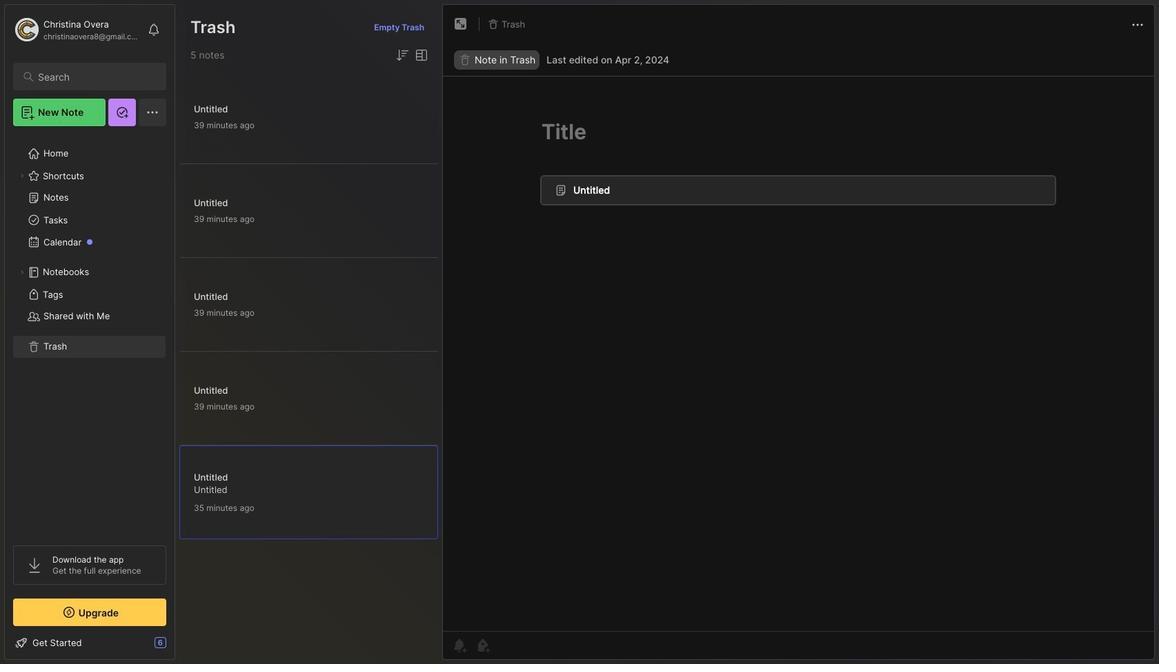 Task type: vqa. For each thing, say whether or not it's contained in the screenshot.
Sort options Field
yes



Task type: describe. For each thing, give the bounding box(es) containing it.
expand notebooks image
[[18, 268, 26, 277]]

add a reminder image
[[451, 638, 468, 654]]

Help and Learning task checklist field
[[5, 632, 175, 654]]

View options field
[[411, 47, 430, 63]]

note window element
[[442, 4, 1155, 664]]



Task type: locate. For each thing, give the bounding box(es) containing it.
Search text field
[[38, 70, 154, 83]]

add tag image
[[475, 638, 491, 654]]

Note Editor text field
[[443, 76, 1154, 631]]

tree
[[5, 135, 175, 533]]

expand note image
[[453, 16, 469, 32]]

None search field
[[38, 68, 154, 85]]

none search field inside main element
[[38, 68, 154, 85]]

Sort options field
[[394, 47, 411, 63]]

more actions image
[[1129, 16, 1146, 33]]

More actions field
[[1129, 15, 1146, 33]]

main element
[[0, 0, 179, 664]]

tree inside main element
[[5, 135, 175, 533]]

Account field
[[13, 16, 141, 43]]

click to collapse image
[[174, 639, 185, 655]]



